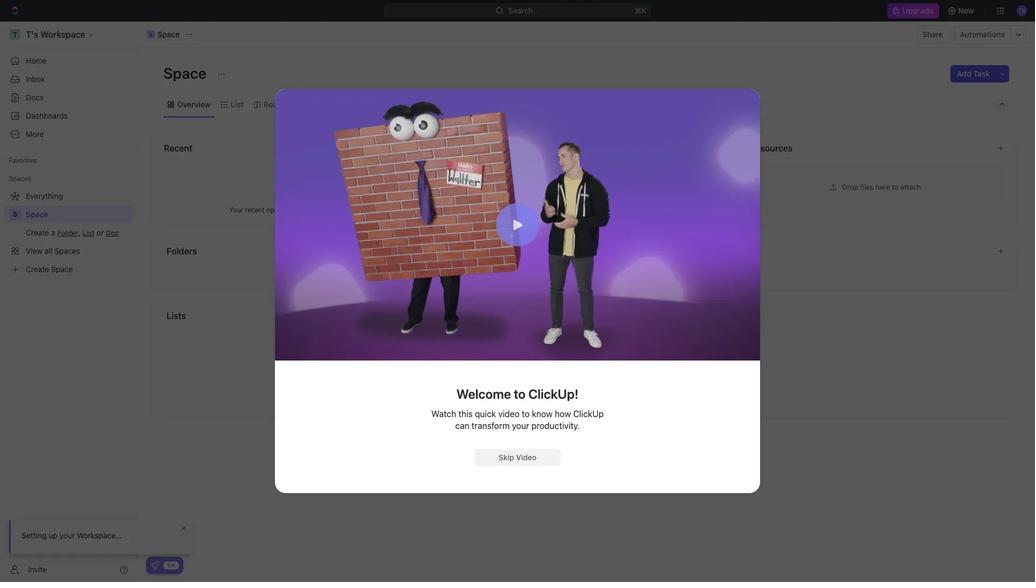 Task type: locate. For each thing, give the bounding box(es) containing it.
s inside s space
[[149, 31, 153, 38]]

list
[[231, 100, 244, 109], [585, 385, 597, 393]]

0 vertical spatial add
[[958, 69, 972, 78]]

share
[[923, 30, 944, 39]]

dashboards link
[[4, 107, 133, 125]]

to up the 'video'
[[514, 387, 526, 402]]

task
[[974, 69, 991, 78]]

automations
[[961, 30, 1006, 39]]

0 vertical spatial space, , element
[[147, 30, 155, 39]]

0 vertical spatial this
[[613, 206, 624, 214]]

s inside tree
[[13, 210, 17, 219]]

folders button
[[166, 245, 990, 258]]

attach
[[901, 183, 922, 191]]

1 vertical spatial s
[[13, 210, 17, 219]]

add list
[[571, 385, 597, 393]]

list inside add list button
[[585, 385, 597, 393]]

0 vertical spatial folders
[[167, 247, 197, 256]]

1 horizontal spatial space, , element
[[147, 30, 155, 39]]

add left task
[[958, 69, 972, 78]]

show right will
[[321, 206, 337, 214]]

docs link
[[4, 89, 133, 106]]

overview
[[178, 100, 211, 109]]

favorites button
[[4, 154, 41, 167]]

setting up your workspace...
[[22, 531, 122, 541]]

no recent items image
[[271, 163, 314, 206]]

add
[[958, 69, 972, 78], [571, 385, 584, 393]]

s space
[[149, 30, 180, 39]]

1 horizontal spatial show
[[598, 263, 616, 272]]

show
[[321, 206, 337, 214], [598, 263, 616, 272]]

1 horizontal spatial s
[[149, 31, 153, 38]]

add list button
[[567, 383, 601, 396]]

to
[[893, 183, 899, 191], [605, 206, 611, 214], [590, 263, 597, 272], [514, 387, 526, 402], [522, 410, 530, 419]]

upgrade link
[[888, 3, 940, 18]]

workspace...
[[77, 531, 122, 541]]

to right here
[[893, 183, 899, 191]]

you
[[516, 206, 528, 214]]

add for add list
[[571, 385, 584, 393]]

s for s
[[13, 210, 17, 219]]

0 horizontal spatial folders
[[167, 247, 197, 256]]

spaces
[[9, 175, 31, 183]]

1 horizontal spatial docs
[[456, 144, 477, 153]]

lists button
[[166, 310, 1005, 323]]

0 horizontal spatial docs
[[26, 93, 44, 102]]

0 horizontal spatial add
[[571, 385, 584, 393]]

this
[[613, 206, 624, 214], [459, 410, 473, 419]]

add task button
[[952, 65, 997, 83]]

1 vertical spatial docs
[[456, 144, 477, 153]]

items
[[291, 206, 308, 214]]

0 vertical spatial show
[[321, 206, 337, 214]]

0 horizontal spatial list
[[231, 100, 244, 109]]

your inside the watch this quick video to know how clickup can transform your productivity.
[[512, 421, 530, 431]]

no most used docs image
[[562, 163, 606, 206]]

2 vertical spatial space
[[26, 210, 48, 219]]

1 vertical spatial folders
[[564, 263, 588, 272]]

space, , element
[[147, 30, 155, 39], [10, 209, 21, 220]]

inbox link
[[4, 71, 133, 88]]

space link
[[26, 206, 131, 223]]

space
[[158, 30, 180, 39], [163, 64, 210, 82], [26, 210, 48, 219]]

1 horizontal spatial your
[[512, 421, 530, 431]]

1 horizontal spatial this
[[613, 206, 624, 214]]

list link
[[229, 97, 244, 112]]

add up clickup
[[571, 385, 584, 393]]

add inside add list button
[[571, 385, 584, 393]]

this left location.
[[613, 206, 624, 214]]

list up clickup
[[585, 385, 597, 393]]

watch
[[432, 410, 457, 419]]

files
[[861, 183, 874, 191]]

docs
[[26, 93, 44, 102], [456, 144, 477, 153], [587, 206, 603, 214]]

video
[[517, 453, 537, 462]]

0 vertical spatial list
[[231, 100, 244, 109]]

transform
[[472, 421, 510, 431]]

1 vertical spatial this
[[459, 410, 473, 419]]

your down the 'video'
[[512, 421, 530, 431]]

2 vertical spatial docs
[[587, 206, 603, 214]]

productivity.
[[532, 421, 580, 431]]

to inside the watch this quick video to know how clickup can transform your productivity.
[[522, 410, 530, 419]]

s
[[149, 31, 153, 38], [13, 210, 17, 219]]

0 vertical spatial docs
[[26, 93, 44, 102]]

1 horizontal spatial add
[[958, 69, 972, 78]]

up
[[49, 531, 57, 541]]

1 horizontal spatial list
[[585, 385, 597, 393]]

how
[[555, 410, 571, 419]]

your right up
[[59, 531, 75, 541]]

1 vertical spatial space
[[163, 64, 210, 82]]

0 horizontal spatial your
[[59, 531, 75, 541]]

board
[[264, 100, 285, 109]]

drop files here to attach
[[843, 183, 922, 191]]

0 horizontal spatial space, , element
[[10, 209, 21, 220]]

to down folders button at the top of the page
[[590, 263, 597, 272]]

0 vertical spatial your
[[512, 421, 530, 431]]

add inside add task button
[[958, 69, 972, 78]]

setting
[[22, 531, 47, 541]]

1 vertical spatial show
[[598, 263, 616, 272]]

automations button
[[955, 26, 1011, 43]]

0 vertical spatial space
[[158, 30, 180, 39]]

0 horizontal spatial s
[[13, 210, 17, 219]]

new button
[[944, 2, 981, 19]]

to right the any
[[605, 206, 611, 214]]

opened
[[267, 206, 290, 214]]

1 vertical spatial add
[[571, 385, 584, 393]]

welcome to clickup!
[[457, 387, 579, 402]]

your
[[512, 421, 530, 431], [59, 531, 75, 541]]

1 vertical spatial list
[[585, 385, 597, 393]]

0 vertical spatial s
[[149, 31, 153, 38]]

1 vertical spatial space, , element
[[10, 209, 21, 220]]

show down folders button at the top of the page
[[598, 263, 616, 272]]

0 horizontal spatial this
[[459, 410, 473, 419]]

space tree
[[4, 188, 133, 278]]

folders
[[167, 247, 197, 256], [564, 263, 588, 272]]

folders inside button
[[167, 247, 197, 256]]

list left board link
[[231, 100, 244, 109]]

this up can
[[459, 410, 473, 419]]

no lists icon. image
[[562, 325, 606, 368]]

overview link
[[175, 97, 211, 112]]

video
[[499, 410, 520, 419]]

1 horizontal spatial folders
[[564, 263, 588, 272]]

to left know
[[522, 410, 530, 419]]



Task type: describe. For each thing, give the bounding box(es) containing it.
inbox
[[26, 74, 45, 84]]

your
[[230, 206, 243, 214]]

recent
[[245, 206, 265, 214]]

home
[[26, 56, 47, 65]]

here
[[876, 183, 891, 191]]

welcome
[[457, 387, 511, 402]]

watch this quick video to know how clickup can transform your productivity.
[[432, 410, 604, 431]]

onboarding checklist button image
[[151, 562, 159, 570]]

skip
[[499, 453, 515, 462]]

know
[[532, 410, 553, 419]]

drop
[[843, 183, 859, 191]]

home link
[[4, 52, 133, 70]]

can
[[456, 421, 470, 431]]

dashboards
[[26, 111, 68, 120]]

list inside list "link"
[[231, 100, 244, 109]]

added
[[554, 206, 573, 214]]

here.
[[339, 206, 355, 214]]

space, , element inside space tree
[[10, 209, 21, 220]]

add task
[[958, 69, 991, 78]]

space inside tree
[[26, 210, 48, 219]]

sidebar navigation
[[0, 22, 138, 583]]

⌘k
[[635, 6, 647, 15]]

onboarding checklist button element
[[151, 562, 159, 570]]

this inside the watch this quick video to know how clickup can transform your productivity.
[[459, 410, 473, 419]]

your recent opened items will show here.
[[230, 206, 355, 214]]

favorites
[[9, 156, 37, 165]]

invite
[[28, 565, 47, 574]]

no folders to show
[[553, 263, 616, 272]]

share button
[[917, 26, 950, 43]]

upgrade
[[903, 6, 934, 15]]

skip video
[[499, 453, 537, 462]]

skip video button
[[475, 449, 561, 467]]

docs inside the sidebar navigation
[[26, 93, 44, 102]]

clickup!
[[529, 387, 579, 402]]

haven't
[[530, 206, 552, 214]]

add for add task
[[958, 69, 972, 78]]

board link
[[262, 97, 285, 112]]

resources button
[[750, 142, 990, 155]]

0 horizontal spatial show
[[321, 206, 337, 214]]

you haven't added any docs to this location.
[[516, 206, 652, 214]]

any
[[575, 206, 586, 214]]

no
[[553, 263, 562, 272]]

2 horizontal spatial docs
[[587, 206, 603, 214]]

quick
[[475, 410, 496, 419]]

resources
[[751, 144, 793, 153]]

will
[[310, 206, 320, 214]]

s for s space
[[149, 31, 153, 38]]

clickup
[[574, 410, 604, 419]]

location.
[[626, 206, 652, 214]]

recent
[[164, 144, 193, 153]]

search...
[[509, 6, 540, 15]]

lists
[[167, 311, 186, 321]]

new
[[959, 6, 975, 15]]

1/4
[[167, 562, 175, 569]]

1 vertical spatial your
[[59, 531, 75, 541]]



Task type: vqa. For each thing, say whether or not it's contained in the screenshot.
no
yes



